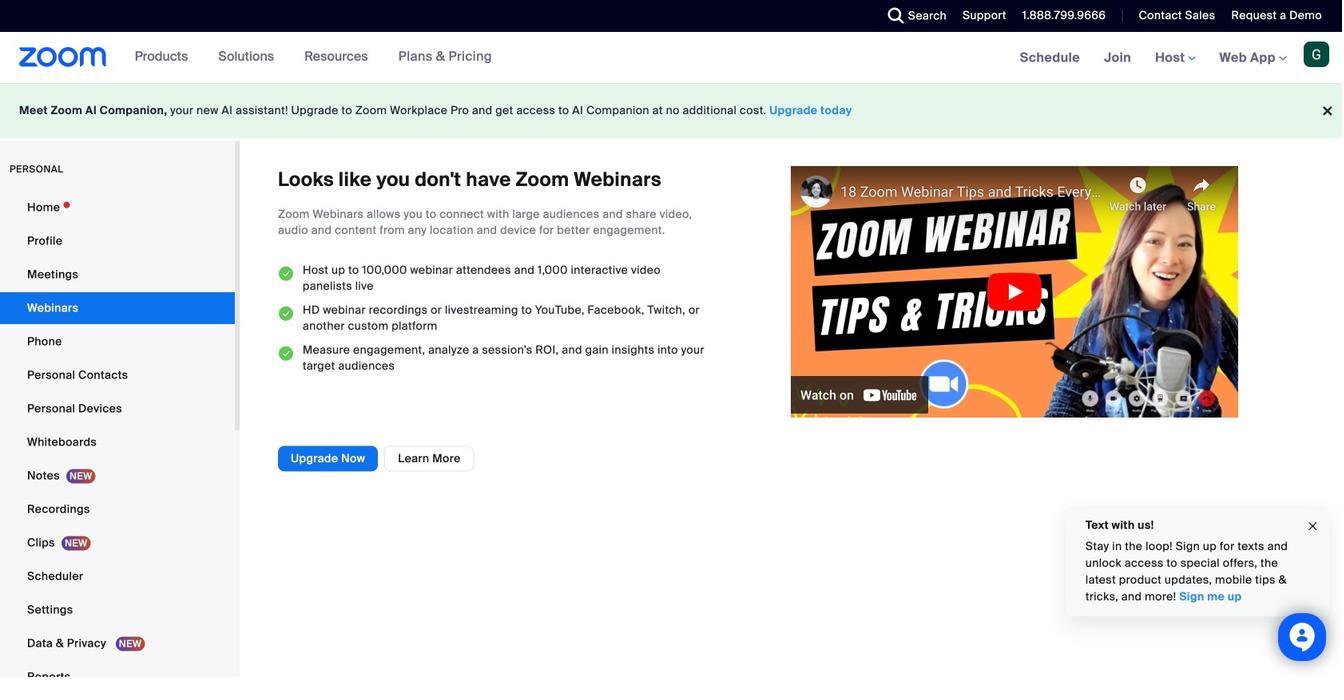 Task type: describe. For each thing, give the bounding box(es) containing it.
zoom logo image
[[19, 47, 107, 67]]

close image
[[1306, 518, 1319, 536]]



Task type: locate. For each thing, give the bounding box(es) containing it.
personal menu menu
[[0, 192, 235, 677]]

product information navigation
[[123, 32, 504, 83]]

meetings navigation
[[1008, 32, 1342, 84]]

footer
[[0, 83, 1342, 138]]

profile picture image
[[1304, 42, 1329, 67]]

banner
[[0, 32, 1342, 84]]



Task type: vqa. For each thing, say whether or not it's contained in the screenshot.
Buy Now link to the middle
no



